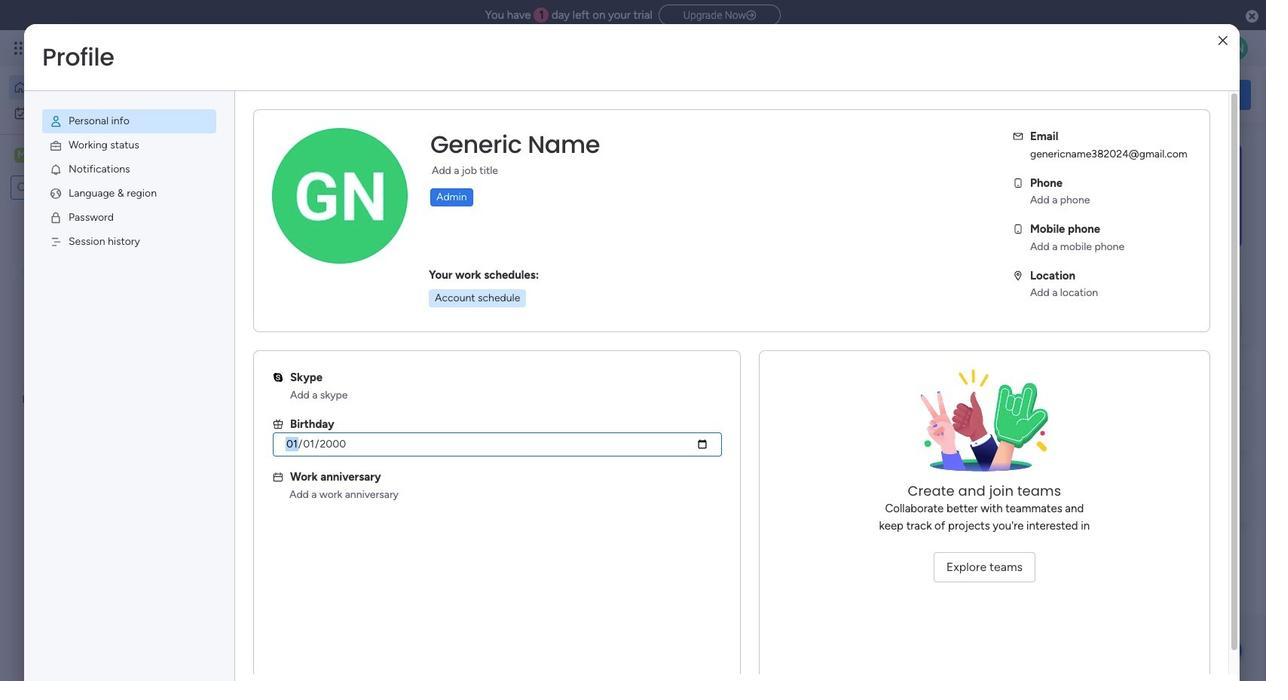 Task type: locate. For each thing, give the bounding box(es) containing it.
public board image up component image
[[501, 305, 518, 322]]

Search in workspace field
[[32, 179, 108, 196]]

workspace image
[[14, 147, 29, 164], [258, 485, 294, 521]]

quick search results list box
[[233, 171, 989, 371]]

public board image
[[252, 305, 268, 322], [501, 305, 518, 322]]

open update feed (inbox) image
[[233, 389, 251, 407]]

component image
[[501, 329, 515, 343]]

option up workspace selection element
[[9, 101, 183, 125]]

None field
[[427, 129, 604, 161]]

Add a birthday date field
[[273, 433, 722, 457]]

0 vertical spatial option
[[9, 75, 183, 100]]

dapulse close image
[[1247, 9, 1259, 24]]

component image
[[252, 329, 265, 343]]

1 horizontal spatial public board image
[[501, 305, 518, 322]]

close image
[[1219, 35, 1228, 46]]

menu item
[[42, 109, 216, 133], [42, 133, 216, 158], [42, 158, 216, 182], [42, 182, 216, 206], [42, 206, 216, 230], [42, 230, 216, 254]]

close recently visited image
[[233, 153, 251, 171]]

1 vertical spatial workspace image
[[258, 485, 294, 521]]

add to favorites image
[[450, 306, 465, 321]]

0 horizontal spatial public board image
[[252, 305, 268, 322]]

0 horizontal spatial workspace image
[[14, 147, 29, 164]]

2 public board image from the left
[[501, 305, 518, 322]]

clear search image
[[109, 180, 124, 195]]

3 menu item from the top
[[42, 158, 216, 182]]

1 menu item from the top
[[42, 109, 216, 133]]

option
[[9, 75, 183, 100], [9, 101, 183, 125]]

v2 user feedback image
[[1038, 86, 1049, 103]]

menu menu
[[24, 91, 235, 272]]

5 menu item from the top
[[42, 206, 216, 230]]

2 menu item from the top
[[42, 133, 216, 158]]

getting started element
[[1026, 390, 1252, 451]]

1 vertical spatial option
[[9, 101, 183, 125]]

working status image
[[49, 139, 63, 152]]

option up personal info icon
[[9, 75, 183, 100]]

public board image up component icon
[[252, 305, 268, 322]]

1 public board image from the left
[[252, 305, 268, 322]]

no teams image
[[910, 370, 1061, 483]]



Task type: vqa. For each thing, say whether or not it's contained in the screenshot.
second the Public board icon from the left
yes



Task type: describe. For each thing, give the bounding box(es) containing it.
1 option from the top
[[9, 75, 183, 100]]

v2 bolt switch image
[[1155, 86, 1164, 103]]

1 horizontal spatial workspace image
[[258, 485, 294, 521]]

session history image
[[49, 235, 63, 249]]

close my workspaces image
[[233, 440, 251, 458]]

4 menu item from the top
[[42, 182, 216, 206]]

password image
[[49, 211, 63, 225]]

dapulse rightstroke image
[[747, 10, 756, 21]]

templates image image
[[1039, 144, 1238, 248]]

notifications image
[[49, 163, 63, 176]]

language & region image
[[49, 187, 63, 201]]

workspace selection element
[[14, 146, 126, 166]]

2 option from the top
[[9, 101, 183, 125]]

public board image for component image
[[501, 305, 518, 322]]

6 menu item from the top
[[42, 230, 216, 254]]

public board image for component icon
[[252, 305, 268, 322]]

select product image
[[14, 41, 29, 56]]

generic name image
[[1225, 36, 1249, 60]]

personal info image
[[49, 115, 63, 128]]

0 vertical spatial workspace image
[[14, 147, 29, 164]]



